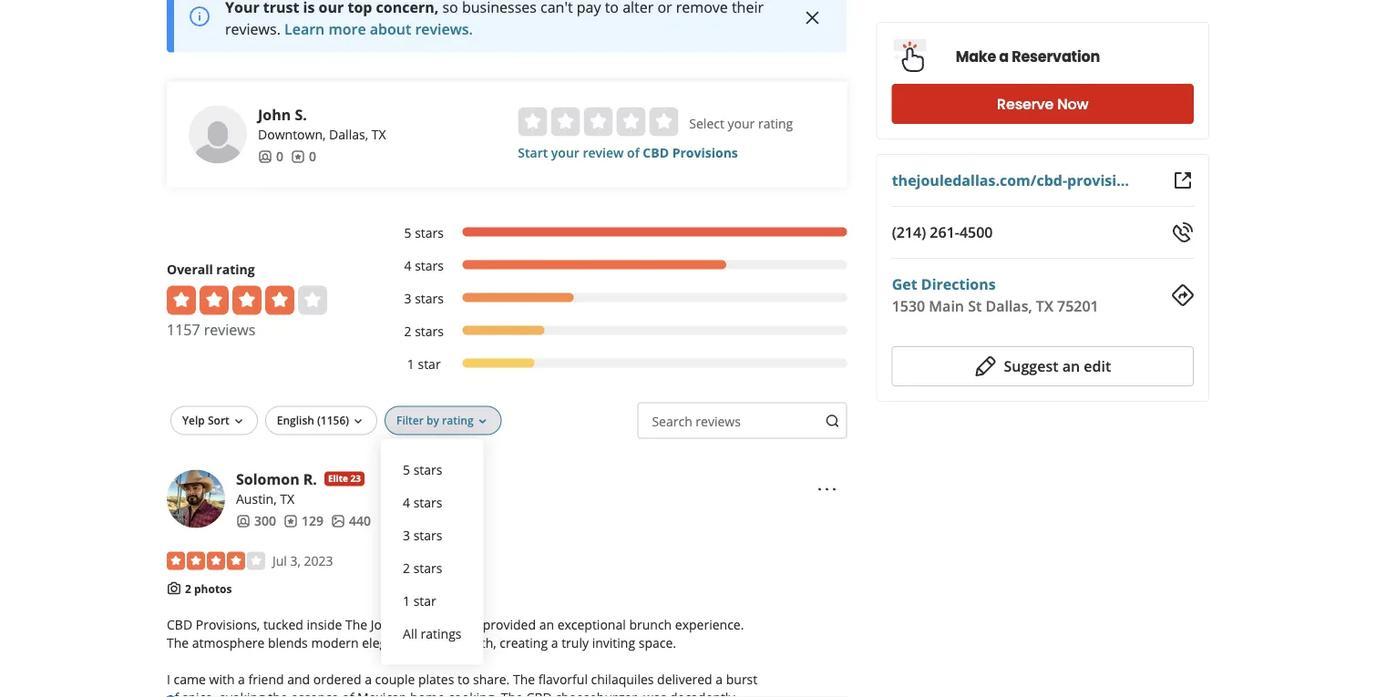 Task type: vqa. For each thing, say whether or not it's contained in the screenshot.
the Party Equipment Rentals
no



Task type: locate. For each thing, give the bounding box(es) containing it.
2 vertical spatial cbd
[[526, 689, 552, 697]]

2 inside button
[[403, 560, 410, 577]]

tucked
[[263, 616, 303, 633]]

3 stars for filter reviews by 3 stars rating element at the top
[[404, 290, 444, 307]]

4 stars for 4 stars button
[[403, 494, 442, 511]]

2 stars
[[404, 323, 444, 340], [403, 560, 442, 577]]

16 chevron down v2 image for english (1156)
[[351, 414, 366, 429]]

16 review v2 image down downtown, at the top
[[291, 149, 305, 164]]

thejouledallas.com/cbd-
[[892, 170, 1067, 190]]

overall
[[167, 261, 213, 278]]

1 vertical spatial friends element
[[236, 512, 276, 530]]

1 vertical spatial 16 review v2 image
[[283, 514, 298, 529]]

reviews element for solomon r.
[[283, 512, 324, 530]]

0 vertical spatial 2 stars
[[404, 323, 444, 340]]

to up the 'cooking.'
[[457, 670, 470, 688]]

0 horizontal spatial 16 chevron down v2 image
[[351, 414, 366, 429]]

5 inside button
[[403, 461, 410, 479]]

0 horizontal spatial dallas,
[[329, 126, 368, 143]]

1 vertical spatial an
[[539, 616, 554, 633]]

rating right select
[[758, 115, 793, 132]]

an
[[1062, 356, 1080, 376], [539, 616, 554, 633]]

16 review v2 image
[[291, 149, 305, 164], [283, 514, 298, 529]]

1 vertical spatial your
[[551, 144, 579, 162]]

1 horizontal spatial reviews
[[696, 413, 741, 430]]

1 horizontal spatial reviews.
[[415, 19, 473, 38]]

stars for 'filter reviews by 2 stars rating' element
[[415, 323, 444, 340]]

friends element containing 0
[[258, 147, 283, 166]]

to right "pay"
[[605, 0, 619, 17]]

2
[[404, 323, 411, 340], [403, 560, 410, 577], [185, 581, 191, 596]]

elite
[[328, 473, 348, 485]]

5 stars inside button
[[403, 461, 442, 479]]

4 inside button
[[403, 494, 410, 511]]

tx inside the "get directions 1530 main st dallas, tx 75201"
[[1036, 296, 1053, 316]]

1 16 chevron down v2 image from the left
[[351, 414, 366, 429]]

a left truly
[[551, 634, 558, 651]]

star inside filter reviews by 1 star rating element
[[418, 356, 441, 373]]

1 vertical spatial 4
[[403, 494, 410, 511]]

4 star rating image
[[167, 286, 327, 315], [167, 552, 265, 570]]

0 horizontal spatial tx
[[280, 491, 294, 508]]

directions
[[921, 274, 996, 294]]

tx left the 75201
[[1036, 296, 1053, 316]]

select your rating
[[689, 115, 793, 132]]

0 vertical spatial 2
[[404, 323, 411, 340]]

rating right the 'overall'
[[216, 261, 255, 278]]

star for filter reviews by 1 star rating element
[[418, 356, 441, 373]]

filter
[[396, 413, 424, 428]]

reviews element down downtown, at the top
[[291, 147, 316, 166]]

to inside the i came with a friend and ordered a couple plates to share. the flavorful chilaquiles delivered a burst of spice, evoking the essence of mexican home cooking. the cbd cheeseburger, was decadentl
[[457, 670, 470, 688]]

1 vertical spatial 1 star
[[403, 593, 436, 610]]

4 star rating image for jul 3, 2023
[[167, 552, 265, 570]]

4500
[[960, 222, 993, 242]]

friends element down downtown, at the top
[[258, 147, 283, 166]]

2 for 2 stars button
[[403, 560, 410, 577]]

2 horizontal spatial dallas,
[[986, 296, 1032, 316]]

brunch
[[629, 616, 672, 633]]

reviews element down elite 23 austin, tx
[[283, 512, 324, 530]]

2 stars down 3 stars button on the left bottom of page
[[403, 560, 442, 577]]

0 vertical spatial 3 stars
[[404, 290, 444, 307]]

inside
[[307, 616, 342, 633]]

st
[[968, 296, 982, 316]]

0 vertical spatial 3
[[404, 290, 411, 307]]

overall rating
[[167, 261, 255, 278]]

cbd
[[643, 144, 669, 162], [167, 616, 192, 633], [526, 689, 552, 697]]

cbd left provisions
[[643, 144, 669, 162]]

by
[[427, 413, 439, 428]]

your right select
[[728, 115, 755, 132]]

1 star up by
[[407, 356, 441, 373]]

2 horizontal spatial of
[[627, 144, 640, 162]]

rating inside dropdown button
[[442, 413, 474, 428]]

dallas, up warmth,
[[440, 616, 479, 633]]

1 vertical spatial rating
[[216, 261, 255, 278]]

provisions,
[[196, 616, 260, 633]]

0 horizontal spatial 16 friends v2 image
[[236, 514, 251, 529]]

cbd down 16 camera v2 image
[[167, 616, 192, 633]]

1 horizontal spatial 0
[[309, 148, 316, 165]]

5 for filter reviews by 5 stars rating element
[[404, 224, 411, 242]]

16 review v2 image for john s.
[[291, 149, 305, 164]]

the up modern
[[345, 616, 367, 633]]

4 stars inside button
[[403, 494, 442, 511]]

0 vertical spatial rating
[[758, 115, 793, 132]]

provisi…
[[1067, 170, 1129, 190]]

0 vertical spatial to
[[605, 0, 619, 17]]

0 vertical spatial tx
[[372, 126, 386, 143]]

stars for 5 stars button
[[413, 461, 442, 479]]

None radio
[[518, 107, 547, 136], [551, 107, 580, 136], [518, 107, 547, 136], [551, 107, 580, 136]]

2 vertical spatial dallas,
[[440, 616, 479, 633]]

0 vertical spatial 5 stars
[[404, 224, 444, 242]]

3 for 3 stars button on the left bottom of page
[[403, 527, 410, 544]]

hotel,
[[403, 616, 437, 633]]

1 horizontal spatial with
[[418, 634, 444, 651]]

ratings
[[421, 625, 462, 643]]

dallas, inside the "get directions 1530 main st dallas, tx 75201"
[[986, 296, 1032, 316]]

0 horizontal spatial rating
[[216, 261, 255, 278]]

1 vertical spatial 2 stars
[[403, 560, 442, 577]]

with inside the i came with a friend and ordered a couple plates to share. the flavorful chilaquiles delivered a burst of spice, evoking the essence of mexican home cooking. the cbd cheeseburger, was decadentl
[[209, 670, 235, 688]]

an up creating
[[539, 616, 554, 633]]

stars for filter reviews by 5 stars rating element
[[415, 224, 444, 242]]

1 vertical spatial 5
[[403, 461, 410, 479]]

1 horizontal spatial 16 chevron down v2 image
[[475, 414, 490, 429]]

reviews.
[[225, 19, 281, 38], [415, 19, 473, 38]]

star
[[418, 356, 441, 373], [413, 593, 436, 610]]

1 horizontal spatial cbd
[[526, 689, 552, 697]]

tx right downtown, at the top
[[372, 126, 386, 143]]

2 stars inside button
[[403, 560, 442, 577]]

0 vertical spatial with
[[418, 634, 444, 651]]

2 right 16 camera v2 image
[[185, 581, 191, 596]]

1 vertical spatial tx
[[1036, 296, 1053, 316]]

now
[[1057, 94, 1089, 114]]

menu image
[[816, 478, 838, 500]]

0 vertical spatial 16 review v2 image
[[291, 149, 305, 164]]

0 vertical spatial 4 stars
[[404, 257, 444, 275]]

can't
[[541, 0, 573, 17]]

tx inside john s. downtown, dallas, tx
[[372, 126, 386, 143]]

24 directions v2 image
[[1172, 284, 1194, 306]]

2 vertical spatial tx
[[280, 491, 294, 508]]

1 vertical spatial to
[[457, 670, 470, 688]]

0 horizontal spatial an
[[539, 616, 554, 633]]

2 horizontal spatial cbd
[[643, 144, 669, 162]]

reviews right search
[[696, 413, 741, 430]]

1 horizontal spatial to
[[605, 0, 619, 17]]

16 chevron down v2 image inside the filter by rating dropdown button
[[475, 414, 490, 429]]

16 chevron down v2 image right '(1156)'
[[351, 414, 366, 429]]

an left edit
[[1062, 356, 1080, 376]]

with down hotel,
[[418, 634, 444, 651]]

0 horizontal spatial 0
[[276, 148, 283, 165]]

2 up filter
[[404, 323, 411, 340]]

reviews. left learn
[[225, 19, 281, 38]]

reviews element containing 129
[[283, 512, 324, 530]]

atmosphere
[[192, 634, 265, 651]]

of right review
[[627, 144, 640, 162]]

cbd inside the i came with a friend and ordered a couple plates to share. the flavorful chilaquiles delivered a burst of spice, evoking the essence of mexican home cooking. the cbd cheeseburger, was decadentl
[[526, 689, 552, 697]]

1 vertical spatial 1
[[403, 593, 410, 610]]

learn more about reviews. link
[[284, 19, 473, 38]]

star up hotel,
[[413, 593, 436, 610]]

0 vertical spatial friends element
[[258, 147, 283, 166]]

4 stars button
[[396, 486, 469, 519]]

1 star up hotel,
[[403, 593, 436, 610]]

dallas, inside cbd provisions, tucked inside the joule hotel, dallas, provided an exceptional brunch experience. the atmosphere blends modern elegance with warmth, creating a truly inviting space.
[[440, 616, 479, 633]]

businesses
[[462, 0, 537, 17]]

5 stars for 5 stars button
[[403, 461, 442, 479]]

0 vertical spatial dallas,
[[329, 126, 368, 143]]

5 stars for filter reviews by 5 stars rating element
[[404, 224, 444, 242]]

2 4 star rating image from the top
[[167, 552, 265, 570]]

3 stars for 3 stars button on the left bottom of page
[[403, 527, 442, 544]]

1 vertical spatial 5 stars
[[403, 461, 442, 479]]

all ratings button
[[396, 618, 469, 650]]

tx down 'solomon r.'
[[280, 491, 294, 508]]

friend
[[248, 670, 284, 688]]

cbd down flavorful
[[526, 689, 552, 697]]

1 0 from the left
[[276, 148, 283, 165]]

2 up 1 star button
[[403, 560, 410, 577]]

start
[[518, 144, 548, 162]]

16 friends v2 image for john s.
[[258, 149, 273, 164]]

elite 23 austin, tx
[[236, 473, 361, 508]]

3 inside button
[[403, 527, 410, 544]]

friends element containing 300
[[236, 512, 276, 530]]

yelp sort button
[[170, 406, 258, 435]]

with up evoking
[[209, 670, 235, 688]]

1 inside button
[[403, 593, 410, 610]]

yelp sort
[[182, 413, 229, 428]]

0 vertical spatial star
[[418, 356, 441, 373]]

essence
[[291, 689, 339, 697]]

2 0 from the left
[[309, 148, 316, 165]]

2 vertical spatial rating
[[442, 413, 474, 428]]

0 vertical spatial reviews
[[204, 320, 256, 339]]

search reviews
[[652, 413, 741, 430]]

1 vertical spatial 16 friends v2 image
[[236, 514, 251, 529]]

0 vertical spatial 1
[[407, 356, 415, 373]]

dallas, right st
[[986, 296, 1032, 316]]

photo of john s. image
[[189, 105, 247, 164]]

reviews element
[[291, 147, 316, 166], [283, 512, 324, 530]]

close image
[[802, 7, 824, 28]]

0 vertical spatial cbd
[[643, 144, 669, 162]]

all
[[403, 625, 417, 643]]

friends element
[[258, 147, 283, 166], [236, 512, 276, 530]]

0 horizontal spatial reviews
[[204, 320, 256, 339]]

2 stars for 'filter reviews by 2 stars rating' element
[[404, 323, 444, 340]]

reserve
[[997, 94, 1054, 114]]

friends element down austin,
[[236, 512, 276, 530]]

0 vertical spatial 1 star
[[407, 356, 441, 373]]

16 chevron down v2 image right filter by rating
[[475, 414, 490, 429]]

1 star
[[407, 356, 441, 373], [403, 593, 436, 610]]

2 16 chevron down v2 image from the left
[[475, 414, 490, 429]]

1 vertical spatial 4 star rating image
[[167, 552, 265, 570]]

reviews right the 1157
[[204, 320, 256, 339]]

rating element
[[518, 107, 678, 136]]

4 star rating image up 1157 reviews
[[167, 286, 327, 315]]

reviews element containing 0
[[291, 147, 316, 166]]

3,
[[290, 553, 301, 570]]

1 vertical spatial star
[[413, 593, 436, 610]]

16 review v2 image for solomon r.
[[283, 514, 298, 529]]

4 star rating image for 1157 reviews
[[167, 286, 327, 315]]

1 horizontal spatial dallas,
[[440, 616, 479, 633]]

joule
[[371, 616, 400, 633]]

flavorful
[[538, 670, 588, 688]]

0 horizontal spatial cbd
[[167, 616, 192, 633]]

1 star inside button
[[403, 593, 436, 610]]

  text field
[[637, 403, 847, 439]]

2023
[[304, 553, 333, 570]]

0 horizontal spatial to
[[457, 670, 470, 688]]

1 horizontal spatial 16 friends v2 image
[[258, 149, 273, 164]]

0 vertical spatial 4
[[404, 257, 411, 275]]

4 for filter reviews by 4 stars rating element
[[404, 257, 411, 275]]

star up by
[[418, 356, 441, 373]]

dallas, right downtown, at the top
[[329, 126, 368, 143]]

blends
[[268, 634, 308, 651]]

24 pencil v2 image
[[975, 355, 997, 377]]

your right start
[[551, 144, 579, 162]]

reviews
[[204, 320, 256, 339], [696, 413, 741, 430]]

your
[[728, 115, 755, 132], [551, 144, 579, 162]]

of down 'ordered'
[[342, 689, 354, 697]]

16 photos v2 image
[[331, 514, 345, 529]]

None radio
[[584, 107, 613, 136], [616, 107, 646, 136], [649, 107, 678, 136], [584, 107, 613, 136], [616, 107, 646, 136], [649, 107, 678, 136]]

english
[[277, 413, 314, 428]]

0 horizontal spatial reviews.
[[225, 19, 281, 38]]

2 stars for 2 stars button
[[403, 560, 442, 577]]

0 vertical spatial an
[[1062, 356, 1080, 376]]

1 vertical spatial 4 stars
[[403, 494, 442, 511]]

reviews for 1157 reviews
[[204, 320, 256, 339]]

1 vertical spatial with
[[209, 670, 235, 688]]

john
[[258, 105, 291, 124]]

stars
[[415, 224, 444, 242], [415, 257, 444, 275], [415, 290, 444, 307], [415, 323, 444, 340], [413, 461, 442, 479], [413, 494, 442, 511], [413, 527, 442, 544], [413, 560, 442, 577]]

1 vertical spatial 2
[[403, 560, 410, 577]]

1 vertical spatial cbd
[[167, 616, 192, 633]]

440
[[349, 512, 371, 530]]

1 reviews. from the left
[[225, 19, 281, 38]]

0 horizontal spatial your
[[551, 144, 579, 162]]

stars for 3 stars button on the left bottom of page
[[413, 527, 442, 544]]

1 4 star rating image from the top
[[167, 286, 327, 315]]

5 stars button
[[396, 454, 469, 486]]

2 stars up by
[[404, 323, 444, 340]]

1
[[407, 356, 415, 373], [403, 593, 410, 610]]

(214) 261-4500
[[892, 222, 993, 242]]

0 horizontal spatial with
[[209, 670, 235, 688]]

1 horizontal spatial an
[[1062, 356, 1080, 376]]

warmth,
[[447, 634, 496, 651]]

(no rating) image
[[518, 107, 678, 136]]

4 stars
[[404, 257, 444, 275], [403, 494, 442, 511]]

truly
[[562, 634, 589, 651]]

1 vertical spatial dallas,
[[986, 296, 1032, 316]]

4 star rating image up the photos
[[167, 552, 265, 570]]

2 vertical spatial 2
[[185, 581, 191, 596]]

the
[[345, 616, 367, 633], [167, 634, 189, 651], [513, 670, 535, 688], [501, 689, 523, 697]]

a
[[999, 46, 1009, 67], [551, 634, 558, 651], [238, 670, 245, 688], [365, 670, 372, 688], [716, 670, 723, 688]]

reviews element for john s.
[[291, 147, 316, 166]]

16 friends v2 image left "300"
[[236, 514, 251, 529]]

mexican
[[357, 689, 407, 697]]

get
[[892, 274, 917, 294]]

0 vertical spatial reviews element
[[291, 147, 316, 166]]

1 up filter
[[407, 356, 415, 373]]

1 vertical spatial reviews
[[696, 413, 741, 430]]

2 for 'filter reviews by 2 stars rating' element
[[404, 323, 411, 340]]

16 review v2 image left 129
[[283, 514, 298, 529]]

2 horizontal spatial rating
[[758, 115, 793, 132]]

0 vertical spatial your
[[728, 115, 755, 132]]

16 chevron down v2 image
[[351, 414, 366, 429], [475, 414, 490, 429]]

16 friends v2 image
[[258, 149, 273, 164], [236, 514, 251, 529]]

cbd inside cbd provisions, tucked inside the joule hotel, dallas, provided an exceptional brunch experience. the atmosphere blends modern elegance with warmth, creating a truly inviting space.
[[167, 616, 192, 633]]

star inside 1 star button
[[413, 593, 436, 610]]

english (1156) button
[[265, 406, 377, 435]]

0 vertical spatial 5
[[404, 224, 411, 242]]

16 chevron down v2 image for filter by rating
[[475, 414, 490, 429]]

2 reviews. from the left
[[415, 19, 473, 38]]

3 stars inside button
[[403, 527, 442, 544]]

reviews. down so
[[415, 19, 473, 38]]

1 up hotel,
[[403, 593, 410, 610]]

1 vertical spatial reviews element
[[283, 512, 324, 530]]

stars for 2 stars button
[[413, 560, 442, 577]]

of down i
[[167, 689, 179, 697]]

1 vertical spatial 3
[[403, 527, 410, 544]]

16 friends v2 image down downtown, at the top
[[258, 149, 273, 164]]

16 friends v2 image for solomon r.
[[236, 514, 251, 529]]

1 horizontal spatial your
[[728, 115, 755, 132]]

stars for 4 stars button
[[413, 494, 442, 511]]

1 horizontal spatial tx
[[372, 126, 386, 143]]

24 phone v2 image
[[1172, 221, 1194, 243]]

129
[[302, 512, 324, 530]]

0 vertical spatial 16 friends v2 image
[[258, 149, 273, 164]]

0 vertical spatial 4 star rating image
[[167, 286, 327, 315]]

rating right by
[[442, 413, 474, 428]]

16 chevron down v2 image inside english (1156) dropdown button
[[351, 414, 366, 429]]

filter reviews by 3 stars rating element
[[386, 290, 847, 308]]

1 horizontal spatial rating
[[442, 413, 474, 428]]

a up evoking
[[238, 670, 245, 688]]

1 vertical spatial 3 stars
[[403, 527, 442, 544]]

2 horizontal spatial tx
[[1036, 296, 1053, 316]]

so
[[442, 0, 458, 17]]

1 star for 1 star button
[[403, 593, 436, 610]]

delivered
[[657, 670, 712, 688]]



Task type: describe. For each thing, give the bounding box(es) containing it.
cheeseburger,
[[555, 689, 640, 697]]

16 camera v2 image
[[167, 581, 181, 596]]

filter reviews by 1 star rating element
[[386, 355, 847, 373]]

search
[[652, 413, 692, 430]]

i
[[167, 670, 170, 688]]

photos
[[194, 581, 232, 596]]

an inside "button"
[[1062, 356, 1080, 376]]

24 external link v2 image
[[1172, 170, 1194, 191]]

(214)
[[892, 222, 926, 242]]

reviews for search reviews
[[696, 413, 741, 430]]

filter by rating button
[[385, 406, 502, 435]]

chilaquiles
[[591, 670, 654, 688]]

tx inside elite 23 austin, tx
[[280, 491, 294, 508]]

austin,
[[236, 491, 277, 508]]

1 horizontal spatial of
[[342, 689, 354, 697]]

share.
[[473, 670, 510, 688]]

reserve now link
[[892, 84, 1194, 124]]

select
[[689, 115, 724, 132]]

make a reservation
[[956, 46, 1100, 67]]

reviews. inside so businesses can't pay to alter or remove their reviews.
[[225, 19, 281, 38]]

24 info v2 image
[[189, 6, 211, 28]]

an inside cbd provisions, tucked inside the joule hotel, dallas, provided an exceptional brunch experience. the atmosphere blends modern elegance with warmth, creating a truly inviting space.
[[539, 616, 554, 633]]

rating for select your rating
[[758, 115, 793, 132]]

1157 reviews
[[167, 320, 256, 339]]

filter by rating
[[396, 413, 474, 428]]

2 stars button
[[396, 552, 469, 585]]

creating
[[500, 634, 548, 651]]

john s. downtown, dallas, tx
[[258, 105, 386, 143]]

start your review of cbd provisions
[[518, 144, 738, 162]]

review
[[583, 144, 624, 162]]

cbd provisions, tucked inside the joule hotel, dallas, provided an exceptional brunch experience. the atmosphere blends modern elegance with warmth, creating a truly inviting space.
[[167, 616, 744, 651]]

get directions 1530 main st dallas, tx 75201
[[892, 274, 1099, 316]]

burst
[[726, 670, 758, 688]]

space.
[[639, 634, 676, 651]]

filter reviews by 4 stars rating element
[[386, 257, 847, 275]]

john s. link
[[258, 105, 307, 124]]

to inside so businesses can't pay to alter or remove their reviews.
[[605, 0, 619, 17]]

reservation
[[1012, 46, 1100, 67]]

(1156)
[[317, 413, 349, 428]]

home
[[410, 689, 445, 697]]

friends element for solomon r.
[[236, 512, 276, 530]]

search image
[[825, 414, 840, 428]]

5 for 5 stars button
[[403, 461, 410, 479]]

3 stars button
[[396, 519, 469, 552]]

with inside cbd provisions, tucked inside the joule hotel, dallas, provided an exceptional brunch experience. the atmosphere blends modern elegance with warmth, creating a truly inviting space.
[[418, 634, 444, 651]]

r.
[[303, 469, 317, 489]]

star for 1 star button
[[413, 593, 436, 610]]

friends element for john s.
[[258, 147, 283, 166]]

i came with a friend and ordered a couple plates to share. the flavorful chilaquiles delivered a burst of spice, evoking the essence of mexican home cooking. the cbd cheeseburger, was decadentl
[[167, 670, 758, 697]]

the down share.
[[501, 689, 523, 697]]

learn
[[284, 19, 325, 38]]

cooking.
[[448, 689, 498, 697]]

experience.
[[675, 616, 744, 633]]

get directions link
[[892, 274, 996, 294]]

filter reviews by 5 stars rating element
[[386, 224, 847, 242]]

main
[[929, 296, 964, 316]]

provisions
[[672, 144, 738, 162]]

a right make
[[999, 46, 1009, 67]]

so businesses can't pay to alter or remove their reviews.
[[225, 0, 764, 38]]

elite 23 link
[[324, 472, 364, 486]]

more
[[328, 19, 366, 38]]

modern
[[311, 634, 359, 651]]

thejouledallas.com/cbd-provisi… link
[[892, 170, 1129, 190]]

jul
[[273, 553, 287, 570]]

2 photos
[[185, 581, 232, 596]]

english (1156)
[[277, 413, 349, 428]]

came
[[174, 670, 206, 688]]

alter
[[623, 0, 654, 17]]

3 for filter reviews by 3 stars rating element at the top
[[404, 290, 411, 307]]

75201
[[1057, 296, 1099, 316]]

dallas, inside john s. downtown, dallas, tx
[[329, 126, 368, 143]]

info alert
[[167, 0, 847, 53]]

downtown,
[[258, 126, 326, 143]]

couple
[[375, 670, 415, 688]]

spice,
[[182, 689, 216, 697]]

evoking
[[219, 689, 265, 697]]

your for select
[[728, 115, 755, 132]]

solomon
[[236, 469, 300, 489]]

learn more about reviews.
[[284, 19, 473, 38]]

a left burst
[[716, 670, 723, 688]]

thejouledallas.com/cbd-provisi…
[[892, 170, 1129, 190]]

4 for 4 stars button
[[403, 494, 410, 511]]

stars for filter reviews by 4 stars rating element
[[415, 257, 444, 275]]

filter reviews by 2 stars rating element
[[386, 322, 847, 341]]

300
[[254, 512, 276, 530]]

1 star for filter reviews by 1 star rating element
[[407, 356, 441, 373]]

photos element
[[331, 512, 371, 530]]

1 for 1 star button
[[403, 593, 410, 610]]

the up i
[[167, 634, 189, 651]]

solomon r. link
[[236, 469, 317, 489]]

jul 3, 2023
[[273, 553, 333, 570]]

ordered
[[313, 670, 361, 688]]

rating for filter by rating
[[442, 413, 474, 428]]

16 chevron down v2 image
[[231, 414, 246, 429]]

a up mexican
[[365, 670, 372, 688]]

pay
[[577, 0, 601, 17]]

1 for filter reviews by 1 star rating element
[[407, 356, 415, 373]]

remove
[[676, 0, 728, 17]]

23
[[350, 473, 361, 485]]

reserve now
[[997, 94, 1089, 114]]

0 horizontal spatial of
[[167, 689, 179, 697]]

photo of solomon r. image
[[167, 470, 225, 528]]

suggest an edit button
[[892, 346, 1194, 386]]

your for start
[[551, 144, 579, 162]]

or
[[657, 0, 672, 17]]

solomon r.
[[236, 469, 317, 489]]

a inside cbd provisions, tucked inside the joule hotel, dallas, provided an exceptional brunch experience. the atmosphere blends modern elegance with warmth, creating a truly inviting space.
[[551, 634, 558, 651]]

edit
[[1084, 356, 1111, 376]]

1 star button
[[396, 585, 469, 618]]

4 stars for filter reviews by 4 stars rating element
[[404, 257, 444, 275]]

the right share.
[[513, 670, 535, 688]]

261-
[[930, 222, 960, 242]]

stars for filter reviews by 3 stars rating element at the top
[[415, 290, 444, 307]]

2 photos link
[[185, 581, 232, 596]]



